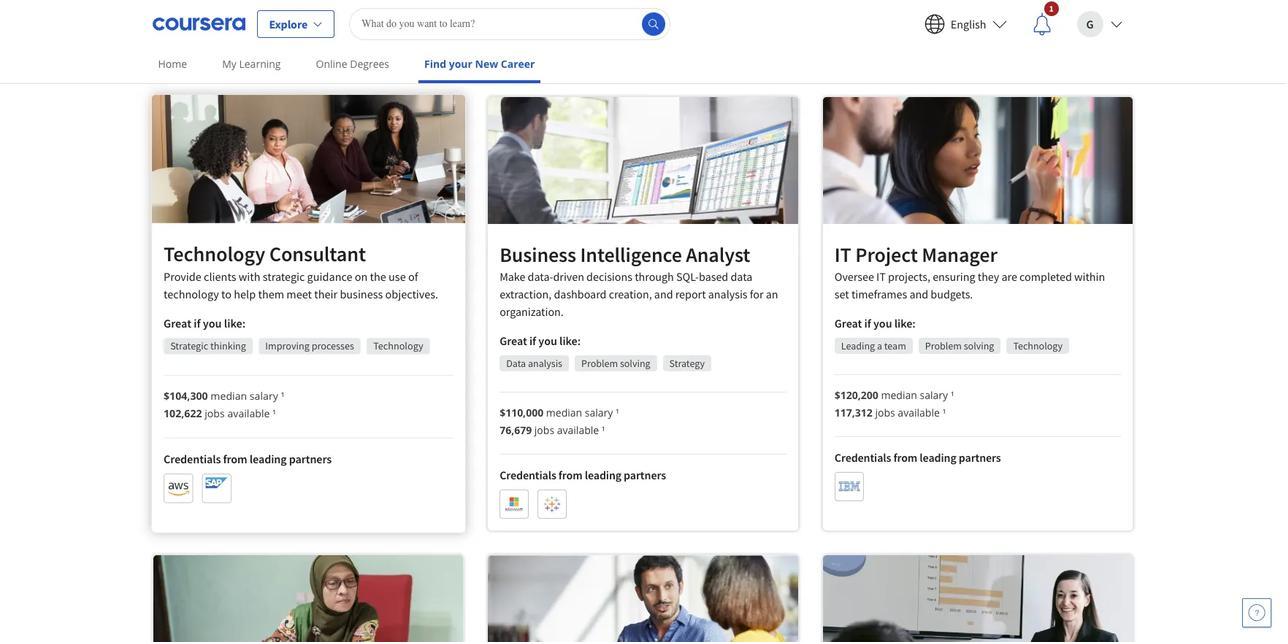 Task type: vqa. For each thing, say whether or not it's contained in the screenshot.
76,679
yes



Task type: describe. For each thing, give the bounding box(es) containing it.
like: for intelligence
[[560, 334, 581, 348]]

technology
[[163, 286, 219, 301]]

credentials from leading partners for it project manager
[[835, 451, 1001, 465]]

$104,300 median salary ¹ 102,622 jobs available ¹
[[163, 389, 284, 421]]

set
[[835, 287, 849, 301]]

business
[[500, 242, 577, 268]]

$110,000
[[500, 406, 544, 420]]

help
[[234, 286, 256, 301]]

if for it
[[865, 316, 872, 331]]

dashboard
[[554, 287, 607, 301]]

great if you like: for it
[[835, 316, 916, 331]]

if for business
[[530, 334, 536, 348]]

great for it
[[835, 316, 862, 331]]

data analyst image
[[823, 556, 1134, 643]]

online degrees
[[316, 57, 389, 71]]

problem solving for project
[[926, 339, 995, 353]]

find your new career link
[[419, 47, 541, 83]]

and inside it project manager oversee it projects, ensuring they are completed within set timeframes and budgets.
[[910, 287, 929, 301]]

coursera image
[[152, 12, 245, 35]]

team
[[885, 339, 907, 353]]

ensuring
[[933, 269, 976, 284]]

1 button
[[1019, 0, 1066, 47]]

0 vertical spatial it
[[835, 242, 852, 268]]

jobs for business
[[535, 424, 555, 437]]

explore button
[[257, 10, 335, 38]]

sql-
[[677, 269, 699, 284]]

processes
[[311, 340, 354, 353]]

objectives.
[[385, 286, 438, 301]]

g button
[[1066, 0, 1134, 47]]

great if you like: for technology
[[163, 316, 245, 331]]

leading for it project manager
[[920, 451, 957, 465]]

extraction,
[[500, 287, 552, 301]]

from for business intelligence analyst
[[559, 468, 583, 483]]

available for consultant
[[227, 407, 270, 421]]

117,312
[[835, 406, 873, 420]]

project
[[856, 242, 918, 268]]

like: for consultant
[[224, 316, 245, 331]]

median for intelligence
[[546, 406, 582, 420]]

business intelligence analyst make data-driven decisions through sql-based data extraction, dashboard creation, and report analysis for an organization.
[[500, 242, 778, 319]]

$120,200 median salary ¹ 117,312 jobs available ¹
[[835, 388, 955, 420]]

to
[[221, 286, 231, 301]]

degrees
[[350, 57, 389, 71]]

your
[[449, 57, 473, 71]]

projects,
[[888, 269, 931, 284]]

manager
[[922, 242, 998, 268]]

credentials from leading partners for technology consultant
[[163, 452, 331, 466]]

median for project
[[881, 388, 918, 402]]

technology for it project manager
[[1014, 339, 1063, 353]]

meet
[[286, 286, 312, 301]]

my
[[222, 57, 237, 71]]

technology for technology consultant
[[373, 340, 423, 353]]

explore
[[269, 16, 308, 31]]

english
[[951, 16, 987, 31]]

strategic
[[170, 340, 208, 353]]

1 vertical spatial analysis
[[528, 357, 563, 370]]

available for intelligence
[[557, 424, 599, 437]]

data
[[731, 269, 753, 284]]

my learning
[[222, 57, 281, 71]]

of
[[408, 269, 418, 283]]

analyst
[[686, 242, 751, 268]]

leading for technology consultant
[[249, 452, 286, 466]]

if for technology
[[193, 316, 200, 331]]

completed
[[1020, 269, 1072, 284]]

technology consultant provide clients with strategic guidance on the use of technology to help them meet their business objectives.
[[163, 241, 438, 301]]

data analysis
[[506, 357, 563, 370]]

their
[[314, 286, 337, 301]]

based
[[699, 269, 729, 284]]

credentials from leading partners for business intelligence analyst
[[500, 468, 666, 483]]

jobs for technology
[[204, 407, 225, 421]]

they
[[978, 269, 1000, 284]]

are
[[1002, 269, 1018, 284]]

leading a team
[[842, 339, 907, 353]]

with
[[238, 269, 260, 283]]

report
[[676, 287, 706, 301]]

creation,
[[609, 287, 652, 301]]

decisions
[[587, 269, 633, 284]]

leading
[[842, 339, 875, 353]]

them
[[258, 286, 284, 301]]

great for technology
[[163, 316, 191, 331]]

improving processes
[[265, 340, 354, 353]]

find
[[425, 57, 446, 71]]

from for technology consultant
[[223, 452, 247, 466]]

through
[[635, 269, 674, 284]]

timeframes
[[852, 287, 908, 301]]

g
[[1087, 16, 1094, 31]]

intelligence
[[581, 242, 682, 268]]

online
[[316, 57, 347, 71]]

2 credentials from leading partners button from the left
[[823, 0, 1134, 73]]

you for it
[[874, 316, 892, 331]]

partners for it project manager
[[959, 451, 1001, 465]]

budgets.
[[931, 287, 973, 301]]

1
[[1049, 3, 1054, 14]]



Task type: locate. For each thing, give the bounding box(es) containing it.
leading
[[585, 9, 622, 23], [920, 9, 957, 24], [920, 451, 957, 465], [249, 452, 286, 466], [585, 468, 622, 483]]

you up a at the right bottom of the page
[[874, 316, 892, 331]]

a
[[877, 339, 883, 353]]

salary
[[920, 388, 948, 402], [249, 389, 278, 403], [585, 406, 613, 420]]

median inside $120,200 median salary ¹ 117,312 jobs available ¹
[[881, 388, 918, 402]]

2 horizontal spatial great if you like:
[[835, 316, 916, 331]]

1 horizontal spatial technology
[[373, 340, 423, 353]]

problem right data analysis
[[582, 357, 618, 370]]

2 horizontal spatial technology
[[1014, 339, 1063, 353]]

career
[[501, 57, 535, 71]]

2 horizontal spatial available
[[898, 406, 940, 420]]

clients
[[204, 269, 236, 283]]

guidance
[[307, 269, 352, 283]]

available for project
[[898, 406, 940, 420]]

jobs inside $110,000 median salary ¹ 76,679 jobs available ¹
[[535, 424, 555, 437]]

great if you like: up data analysis
[[500, 334, 581, 348]]

1 horizontal spatial problem
[[926, 339, 962, 353]]

jobs right 76,679
[[535, 424, 555, 437]]

and inside business intelligence analyst make data-driven decisions through sql-based data extraction, dashboard creation, and report analysis for an organization.
[[655, 287, 673, 301]]

great up strategic
[[163, 316, 191, 331]]

data
[[506, 357, 526, 370]]

salary inside $120,200 median salary ¹ 117,312 jobs available ¹
[[920, 388, 948, 402]]

great for business
[[500, 334, 527, 348]]

1 horizontal spatial and
[[910, 287, 929, 301]]

0 horizontal spatial median
[[210, 389, 247, 403]]

bookkeeper image
[[153, 556, 463, 643]]

credentials from leading partners
[[500, 9, 666, 23], [835, 9, 1001, 24], [835, 451, 1001, 465], [163, 452, 331, 466], [500, 468, 666, 483]]

2 horizontal spatial if
[[865, 316, 872, 331]]

0 vertical spatial problem solving
[[926, 339, 995, 353]]

great up data
[[500, 334, 527, 348]]

0 horizontal spatial if
[[193, 316, 200, 331]]

and down projects,
[[910, 287, 929, 301]]

1 horizontal spatial salary
[[585, 406, 613, 420]]

you up data analysis
[[539, 334, 557, 348]]

like: up data analysis
[[560, 334, 581, 348]]

median right $104,300
[[210, 389, 247, 403]]

2 horizontal spatial salary
[[920, 388, 948, 402]]

0 horizontal spatial jobs
[[204, 407, 225, 421]]

1 vertical spatial problem
[[582, 357, 618, 370]]

credentials for it project manager
[[835, 451, 892, 465]]

0 horizontal spatial problem solving
[[582, 357, 651, 370]]

for
[[750, 287, 764, 301]]

consultant
[[269, 241, 366, 267]]

2 horizontal spatial great
[[835, 316, 862, 331]]

1 vertical spatial solving
[[620, 357, 651, 370]]

like: for project
[[895, 316, 916, 331]]

problem solving down budgets. on the top of the page
[[926, 339, 995, 353]]

jobs for it
[[876, 406, 896, 420]]

technology up clients
[[163, 241, 265, 267]]

salary for intelligence
[[585, 406, 613, 420]]

2 horizontal spatial jobs
[[876, 406, 896, 420]]

find your new career
[[425, 57, 535, 71]]

2 horizontal spatial median
[[881, 388, 918, 402]]

if up data analysis
[[530, 334, 536, 348]]

partners for technology consultant
[[289, 452, 331, 466]]

median right '$110,000'
[[546, 406, 582, 420]]

technology down "completed"
[[1014, 339, 1063, 353]]

technology
[[163, 241, 265, 267], [1014, 339, 1063, 353], [373, 340, 423, 353]]

organization.
[[500, 304, 564, 319]]

partners for business intelligence analyst
[[624, 468, 666, 483]]

available
[[898, 406, 940, 420], [227, 407, 270, 421], [557, 424, 599, 437]]

analysis down data
[[709, 287, 748, 301]]

¹
[[951, 388, 955, 402], [281, 389, 284, 403], [616, 406, 619, 420], [943, 406, 946, 420], [272, 407, 276, 421], [602, 424, 605, 437]]

1 horizontal spatial you
[[539, 334, 557, 348]]

0 horizontal spatial like:
[[224, 316, 245, 331]]

1 horizontal spatial it
[[877, 269, 886, 284]]

credentials for technology consultant
[[163, 452, 221, 466]]

if
[[193, 316, 200, 331], [865, 316, 872, 331], [530, 334, 536, 348]]

0 horizontal spatial solving
[[620, 357, 651, 370]]

available inside $120,200 median salary ¹ 117,312 jobs available ¹
[[898, 406, 940, 420]]

data-
[[528, 269, 553, 284]]

great if you like: for business
[[500, 334, 581, 348]]

jobs right "102,622"
[[204, 407, 225, 421]]

home
[[158, 57, 187, 71]]

problem right the "team"
[[926, 339, 962, 353]]

improving
[[265, 340, 309, 353]]

the
[[370, 269, 386, 283]]

0 horizontal spatial analysis
[[528, 357, 563, 370]]

jobs inside $104,300 median salary ¹ 102,622 jobs available ¹
[[204, 407, 225, 421]]

median for consultant
[[210, 389, 247, 403]]

1 and from the left
[[655, 287, 673, 301]]

technology inside technology consultant provide clients with strategic guidance on the use of technology to help them meet their business objectives.
[[163, 241, 265, 267]]

1 horizontal spatial great if you like:
[[500, 334, 581, 348]]

1 horizontal spatial median
[[546, 406, 582, 420]]

credentials from leading partners button
[[487, 0, 799, 73], [823, 0, 1134, 73]]

1 horizontal spatial available
[[557, 424, 599, 437]]

like: up thinking on the left bottom of page
[[224, 316, 245, 331]]

0 horizontal spatial available
[[227, 407, 270, 421]]

0 horizontal spatial technology
[[163, 241, 265, 267]]

analysis right data
[[528, 357, 563, 370]]

an
[[766, 287, 778, 301]]

0 vertical spatial solving
[[964, 339, 995, 353]]

0 horizontal spatial great if you like:
[[163, 316, 245, 331]]

problem for intelligence
[[582, 357, 618, 370]]

thinking
[[210, 340, 246, 353]]

make
[[500, 269, 526, 284]]

0 vertical spatial problem
[[926, 339, 962, 353]]

problem solving for intelligence
[[582, 357, 651, 370]]

median inside $104,300 median salary ¹ 102,622 jobs available ¹
[[210, 389, 247, 403]]

1 horizontal spatial problem solving
[[926, 339, 995, 353]]

use
[[388, 269, 406, 283]]

business
[[340, 286, 383, 301]]

on
[[355, 269, 367, 283]]

0 horizontal spatial and
[[655, 287, 673, 301]]

salary inside $110,000 median salary ¹ 76,679 jobs available ¹
[[585, 406, 613, 420]]

1 credentials from leading partners button from the left
[[487, 0, 799, 73]]

help center image
[[1249, 605, 1266, 622]]

1 vertical spatial it
[[877, 269, 886, 284]]

my learning link
[[216, 47, 287, 80]]

strategic thinking
[[170, 340, 246, 353]]

provide
[[163, 269, 201, 283]]

jobs
[[876, 406, 896, 420], [204, 407, 225, 421], [535, 424, 555, 437]]

1 horizontal spatial analysis
[[709, 287, 748, 301]]

1 horizontal spatial credentials from leading partners button
[[823, 0, 1134, 73]]

0 horizontal spatial it
[[835, 242, 852, 268]]

from
[[559, 9, 583, 23], [894, 9, 918, 24], [894, 451, 918, 465], [223, 452, 247, 466], [559, 468, 583, 483]]

available inside $110,000 median salary ¹ 76,679 jobs available ¹
[[557, 424, 599, 437]]

you
[[203, 316, 221, 331], [874, 316, 892, 331], [539, 334, 557, 348]]

median inside $110,000 median salary ¹ 76,679 jobs available ¹
[[546, 406, 582, 420]]

jobs right 117,312
[[876, 406, 896, 420]]

solving
[[964, 339, 995, 353], [620, 357, 651, 370]]

salary inside $104,300 median salary ¹ 102,622 jobs available ¹
[[249, 389, 278, 403]]

within
[[1075, 269, 1106, 284]]

102,622
[[163, 407, 202, 421]]

0 horizontal spatial problem
[[582, 357, 618, 370]]

strategic
[[262, 269, 305, 283]]

learning
[[239, 57, 281, 71]]

if up leading a team
[[865, 316, 872, 331]]

available right 117,312
[[898, 406, 940, 420]]

home link
[[152, 47, 193, 80]]

1 horizontal spatial like:
[[560, 334, 581, 348]]

analysis
[[709, 287, 748, 301], [528, 357, 563, 370]]

1 horizontal spatial great
[[500, 334, 527, 348]]

technology down objectives.
[[373, 340, 423, 353]]

jobs inside $120,200 median salary ¹ 117,312 jobs available ¹
[[876, 406, 896, 420]]

$104,300
[[163, 389, 208, 403]]

great up leading
[[835, 316, 862, 331]]

like:
[[224, 316, 245, 331], [895, 316, 916, 331], [560, 334, 581, 348]]

solving down budgets. on the top of the page
[[964, 339, 995, 353]]

None search field
[[349, 8, 671, 40]]

2 and from the left
[[910, 287, 929, 301]]

available inside $104,300 median salary ¹ 102,622 jobs available ¹
[[227, 407, 270, 421]]

credentials for business intelligence analyst
[[500, 468, 557, 483]]

you for technology
[[203, 316, 221, 331]]

it project manager oversee it projects, ensuring they are completed within set timeframes and budgets.
[[835, 242, 1106, 301]]

partners
[[624, 9, 666, 23], [959, 9, 1001, 24], [959, 451, 1001, 465], [289, 452, 331, 466], [624, 468, 666, 483]]

solving for manager
[[964, 339, 995, 353]]

like: up the "team"
[[895, 316, 916, 331]]

problem
[[926, 339, 962, 353], [582, 357, 618, 370]]

you for business
[[539, 334, 557, 348]]

oversee
[[835, 269, 874, 284]]

0 horizontal spatial you
[[203, 316, 221, 331]]

0 horizontal spatial credentials from leading partners button
[[487, 0, 799, 73]]

great
[[163, 316, 191, 331], [835, 316, 862, 331], [500, 334, 527, 348]]

median right $120,200
[[881, 388, 918, 402]]

it up timeframes
[[877, 269, 886, 284]]

great if you like: up strategic thinking
[[163, 316, 245, 331]]

analysis inside business intelligence analyst make data-driven decisions through sql-based data extraction, dashboard creation, and report analysis for an organization.
[[709, 287, 748, 301]]

it up oversee
[[835, 242, 852, 268]]

0 horizontal spatial salary
[[249, 389, 278, 403]]

2 horizontal spatial you
[[874, 316, 892, 331]]

2 horizontal spatial like:
[[895, 316, 916, 331]]

solving left the strategy
[[620, 357, 651, 370]]

1 horizontal spatial if
[[530, 334, 536, 348]]

solving for analyst
[[620, 357, 651, 370]]

problem solving
[[926, 339, 995, 353], [582, 357, 651, 370]]

$120,200
[[835, 388, 879, 402]]

and down the through
[[655, 287, 673, 301]]

if up strategic
[[193, 316, 200, 331]]

great if you like: up leading a team
[[835, 316, 916, 331]]

76,679
[[500, 424, 532, 437]]

you up strategic thinking
[[203, 316, 221, 331]]

1 horizontal spatial solving
[[964, 339, 995, 353]]

available right "102,622"
[[227, 407, 270, 421]]

$110,000 median salary ¹ 76,679 jobs available ¹
[[500, 406, 619, 437]]

median
[[881, 388, 918, 402], [210, 389, 247, 403], [546, 406, 582, 420]]

problem solving down creation,
[[582, 357, 651, 370]]

online degrees link
[[310, 47, 395, 80]]

problem for project
[[926, 339, 962, 353]]

driven
[[553, 269, 584, 284]]

0 horizontal spatial great
[[163, 316, 191, 331]]

salary for project
[[920, 388, 948, 402]]

1 vertical spatial problem solving
[[582, 357, 651, 370]]

leading for business intelligence analyst
[[585, 468, 622, 483]]

What do you want to learn? text field
[[349, 8, 671, 40]]

salary for consultant
[[249, 389, 278, 403]]

strategy
[[670, 357, 705, 370]]

english button
[[913, 0, 1019, 47]]

new
[[475, 57, 498, 71]]

0 vertical spatial analysis
[[709, 287, 748, 301]]

available right 76,679
[[557, 424, 599, 437]]

from for it project manager
[[894, 451, 918, 465]]

1 horizontal spatial jobs
[[535, 424, 555, 437]]



